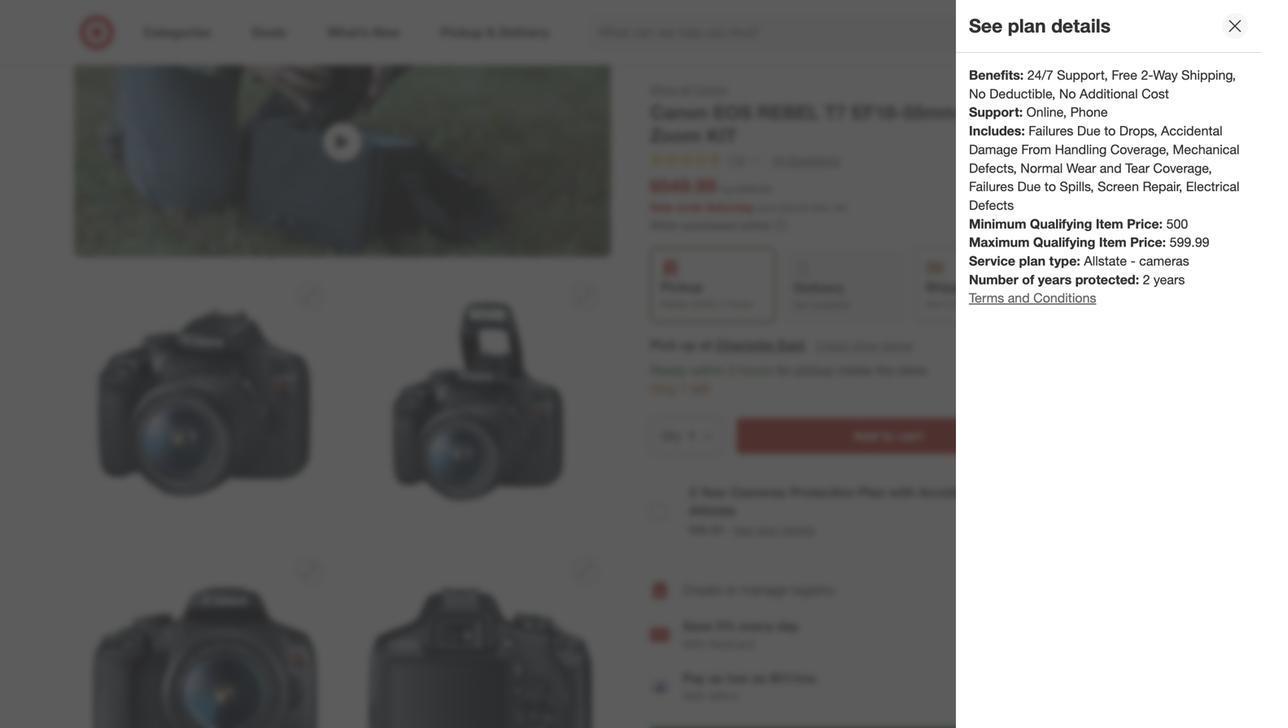 Task type: describe. For each thing, give the bounding box(es) containing it.
hours inside pickup ready within 2 hours
[[728, 298, 752, 310]]

599.99
[[1170, 234, 1209, 250]]

2 years from the left
[[1154, 272, 1185, 288]]

failures due to drops, accidental damage from handling coverage, mechanical defects, normal wear and tear coverage, failures due to spills, screen repair, electrical defects
[[969, 123, 1240, 213]]

0 vertical spatial plan
[[1008, 14, 1046, 37]]

6
[[1010, 298, 1015, 310]]

44
[[772, 153, 785, 167]]

canon eos rebel t7 ef18-55mm + ef 75-300mm double zoom kit, 5 of 9 image
[[74, 545, 336, 728]]

questions
[[788, 153, 840, 167]]

day
[[777, 618, 799, 634]]

pickup
[[661, 279, 703, 295]]

see plan details button
[[734, 522, 815, 538]]

$98.00
[[689, 523, 723, 537]]

1 vertical spatial to
[[1045, 179, 1056, 195]]

includes:
[[969, 123, 1025, 139]]

check other stores
[[816, 339, 913, 353]]

check
[[816, 339, 848, 353]]

allstate inside the minimum qualifying item price: 500 maximum qualifying item price: 599.99 service plan type: allstate - cameras number of years protected: 2 years
[[1084, 253, 1127, 269]]

cost
[[1142, 86, 1169, 102]]

support: online, phone
[[969, 104, 1108, 120]]

when
[[650, 218, 680, 232]]

2-
[[1141, 67, 1153, 83]]

1 horizontal spatial failures
[[1029, 123, 1073, 139]]

2 inside pickup ready within 2 hours
[[720, 298, 725, 310]]

1
[[680, 381, 687, 397]]

kit
[[707, 124, 737, 147]]

pickup
[[795, 363, 834, 378]]

with
[[889, 484, 915, 500]]

$599.99
[[736, 183, 771, 195]]

minimum qualifying item price: 500 maximum qualifying item price: 599.99 service plan type: allstate - cameras number of years protected: 2 years
[[969, 216, 1209, 288]]

170
[[727, 153, 746, 167]]

hours inside ready within 2 hours for pickup inside the store only 1 left
[[740, 363, 772, 378]]

pay
[[683, 671, 705, 686]]

sale
[[650, 200, 673, 215]]

300mm
[[1036, 101, 1101, 124]]

with inside pay as low as $51/mo. with affirm
[[683, 689, 705, 704]]

not
[[794, 299, 810, 311]]

1 vertical spatial due
[[1017, 179, 1041, 195]]

year
[[700, 484, 727, 500]]

ready inside ready within 2 hours for pickup inside the store only 1 left
[[650, 363, 687, 378]]

rebel
[[757, 101, 819, 124]]

inside
[[838, 363, 872, 378]]

store
[[898, 363, 927, 378]]

charlotte
[[716, 337, 774, 353]]

within inside pickup ready within 2 hours
[[691, 298, 717, 310]]

online,
[[1027, 104, 1067, 120]]

·
[[726, 522, 730, 537]]

terms
[[969, 290, 1004, 306]]

shipping get it by wed, dec 6
[[925, 279, 1015, 310]]

the
[[876, 363, 894, 378]]

2 no from the left
[[1059, 86, 1076, 102]]

accidents
[[919, 484, 981, 500]]

ef18-
[[852, 101, 903, 124]]

see plan details
[[969, 14, 1111, 37]]

44 questions
[[772, 153, 840, 167]]

stores
[[881, 339, 913, 353]]

double
[[1106, 101, 1169, 124]]

1 years from the left
[[1038, 272, 1072, 288]]

up
[[681, 337, 696, 353]]

canon eos rebel t7 ef18-55mm + ef 75-300mm double zoom kit, 3 of 9 image
[[74, 270, 336, 532]]

when purchased online
[[650, 218, 771, 232]]

delivery not available
[[794, 280, 850, 311]]

redcard
[[709, 637, 754, 651]]

affirm
[[709, 689, 738, 704]]

defects,
[[969, 160, 1017, 176]]

1 horizontal spatial due
[[1077, 123, 1101, 139]]

1 vertical spatial and
[[1008, 290, 1030, 306]]

online
[[740, 218, 771, 232]]

$
[[780, 202, 785, 214]]

screen
[[1098, 179, 1139, 195]]

1 vertical spatial qualifying
[[1033, 234, 1095, 250]]

170 link
[[650, 151, 762, 171]]

see plan details dialog
[[956, 0, 1261, 728]]

$51/mo.
[[770, 671, 819, 686]]

shipping
[[925, 279, 980, 295]]

registry
[[791, 582, 835, 598]]

cameras
[[1139, 253, 1189, 269]]

shipping,
[[1182, 67, 1236, 83]]

off
[[832, 202, 844, 214]]

protection
[[790, 484, 855, 500]]

24/7 support, free 2-way shipping, no deductible, no additional cost
[[969, 67, 1236, 102]]

pick
[[650, 337, 677, 353]]

1 vertical spatial item
[[1099, 234, 1127, 250]]

0 vertical spatial canon
[[695, 82, 728, 96]]

1 vertical spatial coverage,
[[1153, 160, 1212, 176]]

%
[[820, 202, 830, 214]]

(
[[812, 202, 815, 214]]

pay as low as $51/mo. with affirm
[[683, 671, 819, 704]]

canon eos rebel t7 ef18-55mm + ef 75-300mm double zoom kit, 2 of 9, play video image
[[74, 27, 611, 257]]

other
[[852, 339, 878, 353]]

from
[[1021, 141, 1051, 157]]

only
[[650, 381, 677, 397]]

delivery
[[794, 280, 844, 296]]



Task type: locate. For each thing, give the bounding box(es) containing it.
1 horizontal spatial and
[[1100, 160, 1122, 176]]

50.00
[[785, 202, 810, 214]]

details inside dialog
[[1051, 14, 1111, 37]]

and up screen
[[1100, 160, 1122, 176]]

1 horizontal spatial allstate
[[1084, 253, 1127, 269]]

canon right "all"
[[695, 82, 728, 96]]

ef
[[979, 101, 1002, 124]]

due down normal
[[1017, 179, 1041, 195]]

0 horizontal spatial due
[[1017, 179, 1041, 195]]

plan up 24/7
[[1008, 14, 1046, 37]]

1 with from the top
[[683, 637, 705, 651]]

None checkbox
[[650, 504, 666, 520]]

no down support,
[[1059, 86, 1076, 102]]

0 horizontal spatial allstate
[[689, 503, 736, 519]]

with inside save 5% every day with redcard
[[683, 637, 705, 651]]

defects
[[969, 197, 1014, 213]]

see up the benefits:
[[969, 14, 1003, 37]]

damage
[[969, 141, 1018, 157]]

details down protection
[[782, 523, 815, 537]]

item
[[1096, 216, 1123, 232], [1099, 234, 1127, 250]]

coverage, up repair,
[[1153, 160, 1212, 176]]

and
[[1100, 160, 1122, 176], [1008, 290, 1030, 306]]

ready inside pickup ready within 2 hours
[[661, 298, 688, 310]]

handling
[[1055, 141, 1107, 157]]

conditions
[[1033, 290, 1096, 306]]

canon eos rebel t7 ef18-55mm + ef 75-300mm double zoom kit, 4 of 9 image
[[349, 270, 611, 532]]

1 vertical spatial hours
[[740, 363, 772, 378]]

charlotte east button
[[716, 336, 805, 355]]

with down save
[[683, 637, 705, 651]]

allstate
[[1084, 253, 1127, 269], [689, 503, 736, 519]]

0 vertical spatial qualifying
[[1030, 216, 1092, 232]]

0 vertical spatial failures
[[1029, 123, 1073, 139]]

2 inside ready within 2 hours for pickup inside the store only 1 left
[[729, 363, 736, 378]]

of
[[1022, 272, 1034, 288]]

plan inside 2 year cameras protection plan with accidents coverage ($500-$599.99) - allstate $98.00 · see plan details
[[757, 523, 779, 537]]

2 inside 2 year cameras protection plan with accidents coverage ($500-$599.99) - allstate $98.00 · see plan details
[[689, 484, 696, 500]]

and inside failures due to drops, accidental damage from handling coverage, mechanical defects, normal wear and tear coverage, failures due to spills, screen repair, electrical defects
[[1100, 160, 1122, 176]]

2 down pick up at charlotte east
[[729, 363, 736, 378]]

+
[[963, 101, 974, 124]]

ready
[[661, 298, 688, 310], [650, 363, 687, 378]]

2 within from the top
[[691, 363, 725, 378]]

it
[[944, 298, 949, 310]]

2 year cameras protection plan with accidents coverage ($500-$599.99) - allstate $98.00 · see plan details
[[689, 484, 1144, 537]]

1 vertical spatial plan
[[1019, 253, 1046, 269]]

shop
[[650, 82, 677, 96]]

terms and conditions link
[[969, 290, 1096, 306]]

1 no from the left
[[969, 86, 986, 102]]

1 vertical spatial see
[[734, 523, 754, 537]]

hours down 'charlotte east' button
[[740, 363, 772, 378]]

failures up defects at the right of the page
[[969, 179, 1014, 195]]

free
[[1112, 67, 1138, 83]]

years down type:
[[1038, 272, 1072, 288]]

benefits:
[[969, 67, 1024, 83]]

0 vertical spatial coverage,
[[1110, 141, 1169, 157]]

0 horizontal spatial to
[[882, 428, 895, 444]]

2 down "cameras"
[[1143, 272, 1150, 288]]

0 vertical spatial ready
[[661, 298, 688, 310]]

allstate inside 2 year cameras protection plan with accidents coverage ($500-$599.99) - allstate $98.00 · see plan details
[[689, 503, 736, 519]]

support,
[[1057, 67, 1108, 83]]

canon eos rebel t7 ef18-55mm + ef 75-300mm double zoom kit, 1 of 9 image
[[74, 0, 611, 14]]

within inside ready within 2 hours for pickup inside the store only 1 left
[[691, 363, 725, 378]]

type:
[[1049, 253, 1080, 269]]

1 horizontal spatial years
[[1154, 272, 1185, 288]]

2 with from the top
[[683, 689, 705, 704]]

plan
[[1008, 14, 1046, 37], [1019, 253, 1046, 269], [757, 523, 779, 537]]

save
[[683, 618, 712, 634]]

plan down the cameras
[[757, 523, 779, 537]]

no
[[969, 86, 986, 102], [1059, 86, 1076, 102]]

0 vertical spatial -
[[1131, 253, 1136, 269]]

$549.99 reg $599.99 sale ends saturday save $ 50.00 ( 8 % off )
[[650, 174, 847, 215]]

repair,
[[1143, 179, 1182, 195]]

0 horizontal spatial failures
[[969, 179, 1014, 195]]

2 vertical spatial to
[[882, 428, 895, 444]]

cameras
[[731, 484, 786, 500]]

canon eos rebel t7 ef18-55mm + ef 75-300mm double zoom kit, 6 of 9 image
[[349, 545, 611, 728]]

create
[[683, 582, 722, 598]]

add to cart
[[854, 428, 924, 444]]

search
[[983, 26, 1022, 42]]

plan
[[858, 484, 886, 500]]

item down screen
[[1096, 216, 1123, 232]]

- inside the minimum qualifying item price: 500 maximum qualifying item price: 599.99 service plan type: allstate - cameras number of years protected: 2 years
[[1131, 253, 1136, 269]]

0 vertical spatial to
[[1104, 123, 1116, 139]]

ends
[[677, 200, 703, 215]]

1 vertical spatial failures
[[969, 179, 1014, 195]]

0 vertical spatial hours
[[728, 298, 752, 310]]

0 vertical spatial item
[[1096, 216, 1123, 232]]

1 horizontal spatial details
[[1051, 14, 1111, 37]]

failures down online,
[[1029, 123, 1073, 139]]

wear
[[1067, 160, 1096, 176]]

eos
[[713, 101, 752, 124]]

to
[[1104, 123, 1116, 139], [1045, 179, 1056, 195], [882, 428, 895, 444]]

as up affirm
[[709, 671, 723, 686]]

with down pay
[[683, 689, 705, 704]]

every
[[739, 618, 773, 634]]

2 as from the left
[[752, 671, 766, 686]]

get
[[925, 298, 941, 310]]

55mm
[[903, 101, 958, 124]]

all
[[680, 82, 691, 96]]

canon up zoom
[[650, 101, 708, 124]]

due down phone
[[1077, 123, 1101, 139]]

2 horizontal spatial to
[[1104, 123, 1116, 139]]

to right add
[[882, 428, 895, 444]]

$599.99)
[[1085, 484, 1135, 500]]

1 within from the top
[[691, 298, 717, 310]]

coverage,
[[1110, 141, 1169, 157], [1153, 160, 1212, 176]]

to down normal
[[1045, 179, 1056, 195]]

coverage
[[985, 484, 1044, 500]]

- right the $599.99)
[[1138, 484, 1144, 500]]

0 horizontal spatial no
[[969, 86, 986, 102]]

1 vertical spatial canon
[[650, 101, 708, 124]]

tear
[[1125, 160, 1150, 176]]

due
[[1077, 123, 1101, 139], [1017, 179, 1041, 195]]

1 vertical spatial with
[[683, 689, 705, 704]]

years down "cameras"
[[1154, 272, 1185, 288]]

0 vertical spatial within
[[691, 298, 717, 310]]

protected:
[[1075, 272, 1139, 288]]

hours up charlotte
[[728, 298, 752, 310]]

left
[[691, 381, 709, 397]]

additional
[[1080, 86, 1138, 102]]

1 horizontal spatial to
[[1045, 179, 1056, 195]]

1 vertical spatial details
[[782, 523, 815, 537]]

see right ·
[[734, 523, 754, 537]]

plan up of
[[1019, 253, 1046, 269]]

5%
[[716, 618, 736, 634]]

deductible,
[[990, 86, 1056, 102]]

1 vertical spatial ready
[[650, 363, 687, 378]]

and down of
[[1008, 290, 1030, 306]]

save 5% every day with redcard
[[683, 618, 799, 651]]

t7
[[825, 101, 846, 124]]

normal
[[1021, 160, 1063, 176]]

- left "cameras"
[[1131, 253, 1136, 269]]

0 horizontal spatial years
[[1038, 272, 1072, 288]]

no up support:
[[969, 86, 986, 102]]

spills,
[[1060, 179, 1094, 195]]

as right low on the right bottom of page
[[752, 671, 766, 686]]

1 vertical spatial price:
[[1130, 234, 1166, 250]]

add to cart button
[[737, 418, 1041, 454]]

0 horizontal spatial -
[[1131, 253, 1136, 269]]

within
[[691, 298, 717, 310], [691, 363, 725, 378]]

1 vertical spatial allstate
[[689, 503, 736, 519]]

terms and conditions
[[969, 290, 1096, 306]]

price: up "cameras"
[[1130, 234, 1166, 250]]

allstate up protected:
[[1084, 253, 1127, 269]]

low
[[727, 671, 748, 686]]

What can we help you find? suggestions appear below search field
[[589, 15, 994, 50]]

)
[[844, 202, 847, 214]]

cart
[[898, 428, 924, 444]]

item up protected:
[[1099, 234, 1127, 250]]

1 horizontal spatial no
[[1059, 86, 1076, 102]]

- inside 2 year cameras protection plan with accidents coverage ($500-$599.99) - allstate $98.00 · see plan details
[[1138, 484, 1144, 500]]

2 up pick up at charlotte east
[[720, 298, 725, 310]]

0 vertical spatial see
[[969, 14, 1003, 37]]

see inside dialog
[[969, 14, 1003, 37]]

1 horizontal spatial as
[[752, 671, 766, 686]]

ready down pickup
[[661, 298, 688, 310]]

support:
[[969, 104, 1023, 120]]

to inside 'button'
[[882, 428, 895, 444]]

accidental
[[1161, 123, 1223, 139]]

details inside 2 year cameras protection plan with accidents coverage ($500-$599.99) - allstate $98.00 · see plan details
[[782, 523, 815, 537]]

reg
[[719, 183, 733, 195]]

1 vertical spatial within
[[691, 363, 725, 378]]

price: left 500
[[1127, 216, 1163, 232]]

see
[[969, 14, 1003, 37], [734, 523, 754, 537]]

within down pickup
[[691, 298, 717, 310]]

for
[[776, 363, 791, 378]]

0 horizontal spatial and
[[1008, 290, 1030, 306]]

2 inside the minimum qualifying item price: 500 maximum qualifying item price: 599.99 service plan type: allstate - cameras number of years protected: 2 years
[[1143, 272, 1150, 288]]

saturday
[[706, 200, 755, 215]]

coverage, down drops, on the right top of page
[[1110, 141, 1169, 157]]

0 vertical spatial allstate
[[1084, 253, 1127, 269]]

manage
[[741, 582, 788, 598]]

0 vertical spatial with
[[683, 637, 705, 651]]

see inside 2 year cameras protection plan with accidents coverage ($500-$599.99) - allstate $98.00 · see plan details
[[734, 523, 754, 537]]

purchased
[[683, 218, 737, 232]]

save
[[758, 202, 778, 214]]

0 vertical spatial details
[[1051, 14, 1111, 37]]

0 vertical spatial and
[[1100, 160, 1122, 176]]

1 vertical spatial -
[[1138, 484, 1144, 500]]

0 horizontal spatial see
[[734, 523, 754, 537]]

or
[[725, 582, 737, 598]]

plan inside the minimum qualifying item price: 500 maximum qualifying item price: 599.99 service plan type: allstate - cameras number of years protected: 2 years
[[1019, 253, 1046, 269]]

2 vertical spatial plan
[[757, 523, 779, 537]]

search button
[[983, 15, 1022, 54]]

($500-
[[1047, 484, 1085, 500]]

1 horizontal spatial -
[[1138, 484, 1144, 500]]

mechanical
[[1173, 141, 1240, 157]]

1 horizontal spatial see
[[969, 14, 1003, 37]]

within up left
[[691, 363, 725, 378]]

2 left year
[[689, 484, 696, 500]]

0 vertical spatial price:
[[1127, 216, 1163, 232]]

canon
[[695, 82, 728, 96], [650, 101, 708, 124]]

ready up only
[[650, 363, 687, 378]]

to down phone
[[1104, 123, 1116, 139]]

details up support,
[[1051, 14, 1111, 37]]

qualifying
[[1030, 216, 1092, 232], [1033, 234, 1095, 250]]

1 as from the left
[[709, 671, 723, 686]]

0 horizontal spatial as
[[709, 671, 723, 686]]

0 vertical spatial due
[[1077, 123, 1101, 139]]

allstate down year
[[689, 503, 736, 519]]

0 horizontal spatial details
[[782, 523, 815, 537]]



Task type: vqa. For each thing, say whether or not it's contained in the screenshot.
type:
yes



